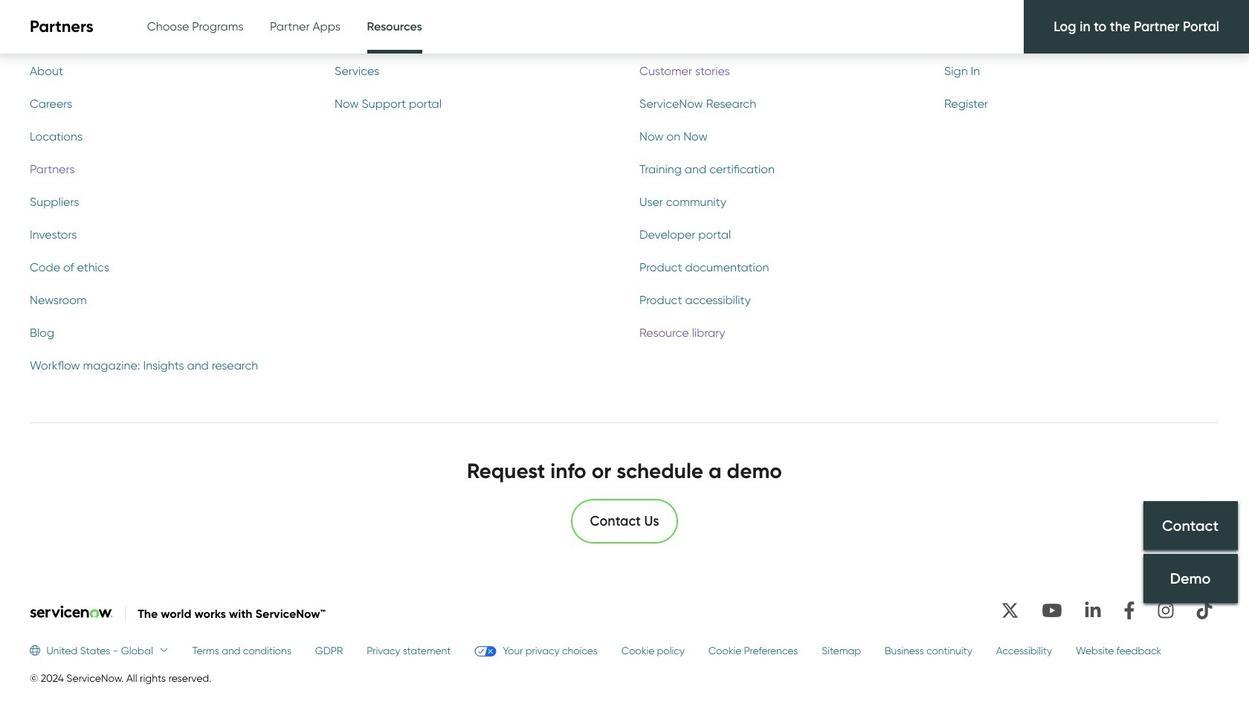 Task type: describe. For each thing, give the bounding box(es) containing it.
globe image
[[30, 646, 46, 656]]

twitter image
[[995, 596, 1027, 626]]

youtube image
[[1036, 596, 1070, 626]]

angle down image
[[153, 646, 168, 656]]

tiktok image
[[1190, 596, 1220, 626]]

instagram image
[[1152, 596, 1182, 626]]

facebook image
[[1118, 596, 1143, 626]]

arc image
[[1142, 15, 1160, 33]]



Task type: vqa. For each thing, say whether or not it's contained in the screenshot.
Facebook image
yes



Task type: locate. For each thing, give the bounding box(es) containing it.
servicenow image
[[30, 605, 113, 618]]

linkedin image
[[1079, 596, 1109, 626]]



